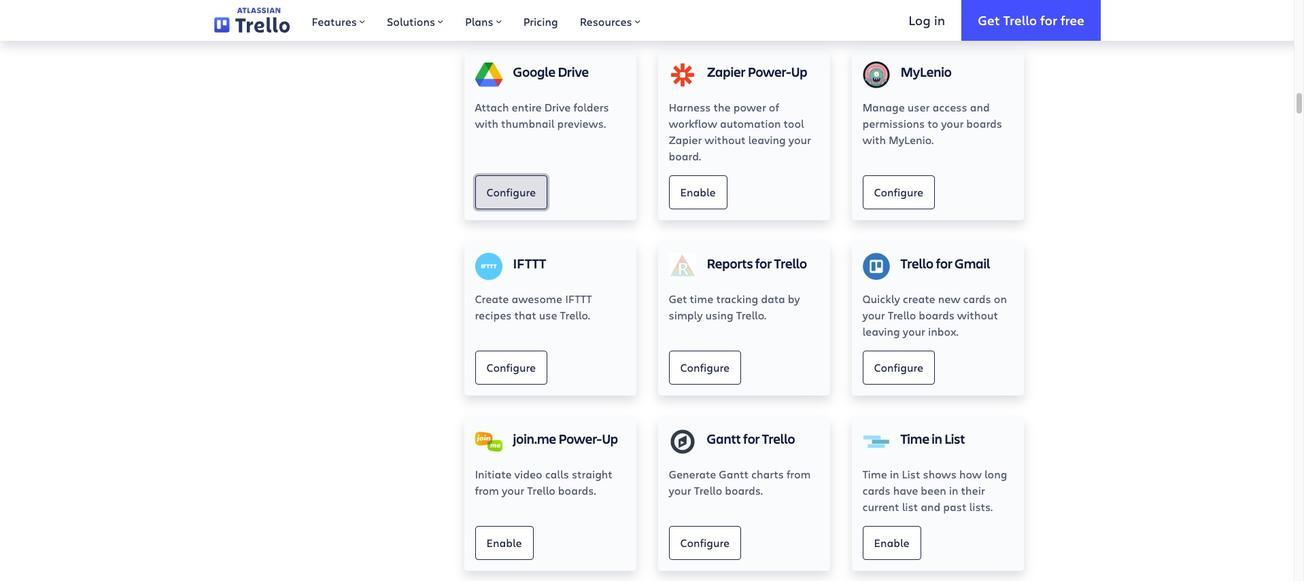 Task type: locate. For each thing, give the bounding box(es) containing it.
0 vertical spatial and
[[970, 100, 990, 115]]

1 vertical spatial leaving
[[862, 325, 900, 339]]

2 horizontal spatial enable link
[[862, 527, 921, 561]]

list up shows
[[944, 430, 965, 448]]

enable link
[[669, 176, 727, 210], [475, 527, 533, 561], [862, 527, 921, 561]]

with down permissions
[[862, 133, 886, 147]]

0 horizontal spatial enable link
[[475, 527, 533, 561]]

drive up previews.
[[544, 100, 571, 115]]

1 horizontal spatial cards
[[963, 292, 991, 306]]

create
[[475, 292, 509, 306]]

1 horizontal spatial time
[[901, 430, 929, 448]]

1 horizontal spatial ifttt
[[565, 292, 592, 306]]

without inside harness the power of workflow automation tool zapier without leaving your board.
[[705, 133, 746, 147]]

gantt up generate gantt charts from your trello boards.
[[707, 430, 741, 448]]

user
[[908, 100, 930, 115]]

boards up inbox.
[[919, 308, 954, 323]]

trello. down tracking
[[736, 308, 766, 323]]

with inside attach entire drive folders with thumbnail previews.
[[475, 117, 498, 131]]

enable for join.me power-up
[[486, 535, 522, 550]]

past
[[943, 500, 966, 514]]

cards inside the 'time in list shows how long cards have been in their current list and past lists.'
[[862, 484, 890, 498]]

cards
[[963, 292, 991, 306], [862, 484, 890, 498]]

1 vertical spatial get
[[669, 292, 687, 306]]

get inside get time tracking data by simply using trello.
[[669, 292, 687, 306]]

get trello for free link
[[961, 0, 1101, 41]]

time in list
[[901, 430, 965, 448]]

time inside the 'time in list shows how long cards have been in their current list and past lists.'
[[862, 467, 887, 482]]

and inside manage user access and permissions to your boards with mylenio.
[[970, 100, 990, 115]]

1 horizontal spatial enable
[[680, 185, 716, 199]]

1 vertical spatial boards
[[919, 308, 954, 323]]

up up tool
[[791, 63, 807, 81]]

plans
[[465, 14, 493, 29]]

1 horizontal spatial get
[[978, 11, 1000, 28]]

ifttt
[[513, 255, 546, 273], [565, 292, 592, 306]]

boards.
[[558, 484, 596, 498], [725, 484, 763, 498]]

tool
[[784, 117, 804, 131]]

calls
[[545, 467, 569, 482]]

configure for reports for trello
[[680, 360, 730, 374]]

cards left on
[[963, 292, 991, 306]]

for right reports
[[755, 255, 772, 273]]

free
[[1061, 11, 1084, 28]]

1 vertical spatial with
[[862, 133, 886, 147]]

trello. right "use"
[[560, 308, 590, 323]]

join.me
[[513, 430, 556, 448]]

2 horizontal spatial enable
[[874, 535, 909, 550]]

manage user access and permissions to your boards with mylenio.
[[862, 100, 1002, 147]]

1 horizontal spatial zapier
[[707, 63, 746, 81]]

inbox.
[[928, 325, 959, 339]]

your left inbox.
[[903, 325, 925, 339]]

create
[[903, 292, 935, 306]]

enable link for join.me power-up
[[475, 527, 533, 561]]

0 horizontal spatial enable
[[486, 535, 522, 550]]

1 vertical spatial cards
[[862, 484, 890, 498]]

get
[[978, 11, 1000, 28], [669, 292, 687, 306]]

your down video
[[502, 484, 524, 498]]

boards for trello for gmail
[[919, 308, 954, 323]]

in up have
[[890, 467, 899, 482]]

0 horizontal spatial boards
[[919, 308, 954, 323]]

trello
[[1003, 11, 1037, 28], [774, 255, 807, 273], [901, 255, 934, 273], [888, 308, 916, 323], [762, 430, 795, 448], [527, 484, 555, 498], [694, 484, 722, 498]]

from down initiate
[[475, 484, 499, 498]]

0 horizontal spatial from
[[475, 484, 499, 498]]

trello down video
[[527, 484, 555, 498]]

drive
[[558, 63, 589, 81], [544, 100, 571, 115]]

been
[[921, 484, 946, 498]]

your inside manage user access and permissions to your boards with mylenio.
[[941, 117, 964, 131]]

1 horizontal spatial leaving
[[862, 325, 900, 339]]

without down automation
[[705, 133, 746, 147]]

atlassian trello image
[[214, 8, 290, 33]]

for for gantt for trello
[[743, 430, 760, 448]]

leaving down quickly
[[862, 325, 900, 339]]

trello down create
[[888, 308, 916, 323]]

in inside "link"
[[934, 11, 945, 28]]

trello up create
[[901, 255, 934, 273]]

for
[[1040, 11, 1057, 28], [755, 255, 772, 273], [936, 255, 952, 273], [743, 430, 760, 448]]

boards down access
[[966, 117, 1002, 131]]

join.me power-up
[[513, 430, 618, 448]]

time up current
[[862, 467, 887, 482]]

google
[[513, 63, 556, 81]]

power- up of
[[748, 63, 791, 81]]

awesome
[[512, 292, 562, 306]]

zapier
[[707, 63, 746, 81], [669, 133, 702, 147]]

gantt inside generate gantt charts from your trello boards.
[[719, 467, 749, 482]]

0 horizontal spatial without
[[705, 133, 746, 147]]

ifttt inside create awesome ifttt recipes that use trello.
[[565, 292, 592, 306]]

0 vertical spatial list
[[944, 430, 965, 448]]

workflow
[[669, 117, 717, 131]]

1 horizontal spatial list
[[944, 430, 965, 448]]

trello up 'by'
[[774, 255, 807, 273]]

with down attach
[[475, 117, 498, 131]]

mylenio.
[[889, 133, 934, 147]]

power-
[[748, 63, 791, 81], [558, 430, 602, 448]]

1 horizontal spatial enable link
[[669, 176, 727, 210]]

boards inside manage user access and permissions to your boards with mylenio.
[[966, 117, 1002, 131]]

for left gmail
[[936, 255, 952, 273]]

1 vertical spatial gantt
[[719, 467, 749, 482]]

leaving inside harness the power of workflow automation tool zapier without leaving your board.
[[748, 133, 786, 147]]

0 vertical spatial without
[[705, 133, 746, 147]]

0 horizontal spatial list
[[902, 467, 920, 482]]

1 horizontal spatial without
[[957, 308, 998, 323]]

your
[[941, 117, 964, 131], [789, 133, 811, 147], [862, 308, 885, 323], [903, 325, 925, 339], [502, 484, 524, 498], [669, 484, 691, 498]]

ifttt up awesome
[[513, 255, 546, 273]]

from
[[787, 467, 811, 482], [475, 484, 499, 498]]

1 horizontal spatial up
[[791, 63, 807, 81]]

0 horizontal spatial leaving
[[748, 133, 786, 147]]

configure for google drive
[[486, 185, 536, 199]]

in for log in
[[934, 11, 945, 28]]

0 horizontal spatial boards.
[[558, 484, 596, 498]]

0 horizontal spatial cards
[[862, 484, 890, 498]]

get trello for free
[[978, 11, 1084, 28]]

zapier power-up
[[707, 63, 807, 81]]

from right charts
[[787, 467, 811, 482]]

0 vertical spatial time
[[901, 430, 929, 448]]

your inside generate gantt charts from your trello boards.
[[669, 484, 691, 498]]

in up shows
[[932, 430, 942, 448]]

configure link for reports for trello
[[669, 351, 741, 385]]

power
[[733, 100, 766, 115]]

gmail
[[955, 255, 990, 273]]

list for time in list shows how long cards have been in their current list and past lists.
[[902, 467, 920, 482]]

0 vertical spatial ifttt
[[513, 255, 546, 273]]

without for zapier power-up
[[705, 133, 746, 147]]

0 vertical spatial zapier
[[707, 63, 746, 81]]

google drive
[[513, 63, 589, 81]]

in for time in list
[[932, 430, 942, 448]]

ifttt right awesome
[[565, 292, 592, 306]]

1 vertical spatial up
[[602, 430, 618, 448]]

0 horizontal spatial up
[[602, 430, 618, 448]]

time up shows
[[901, 430, 929, 448]]

without down on
[[957, 308, 998, 323]]

with
[[475, 117, 498, 131], [862, 133, 886, 147]]

trello left free
[[1003, 11, 1037, 28]]

resources
[[580, 14, 632, 29]]

leaving for zapier
[[748, 133, 786, 147]]

list inside the 'time in list shows how long cards have been in their current list and past lists.'
[[902, 467, 920, 482]]

and right access
[[970, 100, 990, 115]]

1 horizontal spatial from
[[787, 467, 811, 482]]

new
[[938, 292, 960, 306]]

0 vertical spatial boards
[[966, 117, 1002, 131]]

1 vertical spatial zapier
[[669, 133, 702, 147]]

0 horizontal spatial trello.
[[560, 308, 590, 323]]

enable
[[680, 185, 716, 199], [486, 535, 522, 550], [874, 535, 909, 550]]

configure link for gantt for trello
[[669, 527, 741, 561]]

list up have
[[902, 467, 920, 482]]

recipes
[[475, 308, 512, 323]]

for left free
[[1040, 11, 1057, 28]]

1 horizontal spatial boards
[[966, 117, 1002, 131]]

from inside generate gantt charts from your trello boards.
[[787, 467, 811, 482]]

cards up current
[[862, 484, 890, 498]]

2 trello. from the left
[[736, 308, 766, 323]]

power- up straight
[[558, 430, 602, 448]]

trello down generate
[[694, 484, 722, 498]]

1 vertical spatial power-
[[558, 430, 602, 448]]

in
[[934, 11, 945, 28], [932, 430, 942, 448], [890, 467, 899, 482], [949, 484, 958, 498]]

trello. inside get time tracking data by simply using trello.
[[736, 308, 766, 323]]

your down access
[[941, 117, 964, 131]]

up up straight
[[602, 430, 618, 448]]

long
[[985, 467, 1007, 482]]

trello inside quickly create new cards on your trello boards without leaving your inbox.
[[888, 308, 916, 323]]

0 horizontal spatial with
[[475, 117, 498, 131]]

zapier inside harness the power of workflow automation tool zapier without leaving your board.
[[669, 133, 702, 147]]

gantt left charts
[[719, 467, 749, 482]]

1 vertical spatial drive
[[544, 100, 571, 115]]

1 horizontal spatial with
[[862, 133, 886, 147]]

use
[[539, 308, 557, 323]]

1 vertical spatial and
[[921, 500, 941, 514]]

1 vertical spatial from
[[475, 484, 499, 498]]

leaving for trello
[[862, 325, 900, 339]]

0 vertical spatial from
[[787, 467, 811, 482]]

up
[[791, 63, 807, 81], [602, 430, 618, 448]]

and down been
[[921, 500, 941, 514]]

features button
[[301, 0, 376, 41]]

from inside initiate video calls straight from your trello boards.
[[475, 484, 499, 498]]

0 vertical spatial leaving
[[748, 133, 786, 147]]

configure link
[[475, 176, 547, 210], [862, 176, 935, 210], [475, 351, 547, 385], [669, 351, 741, 385], [862, 351, 935, 385], [669, 527, 741, 561]]

tracking
[[716, 292, 758, 306]]

pricing link
[[512, 0, 569, 41]]

leaving down automation
[[748, 133, 786, 147]]

without
[[705, 133, 746, 147], [957, 308, 998, 323]]

by
[[788, 292, 800, 306]]

for up charts
[[743, 430, 760, 448]]

1 vertical spatial ifttt
[[565, 292, 592, 306]]

up for join.me power-up
[[602, 430, 618, 448]]

your down tool
[[789, 133, 811, 147]]

1 horizontal spatial boards.
[[725, 484, 763, 498]]

0 horizontal spatial get
[[669, 292, 687, 306]]

list
[[944, 430, 965, 448], [902, 467, 920, 482]]

harness the power of workflow automation tool zapier without leaving your board.
[[669, 100, 811, 163]]

attach entire drive folders with thumbnail previews.
[[475, 100, 609, 131]]

0 horizontal spatial time
[[862, 467, 887, 482]]

in up past
[[949, 484, 958, 498]]

configure for trello for gmail
[[874, 360, 923, 374]]

enable for zapier power-up
[[680, 185, 716, 199]]

boards inside quickly create new cards on your trello boards without leaving your inbox.
[[919, 308, 954, 323]]

1 horizontal spatial power-
[[748, 63, 791, 81]]

enable link for zapier power-up
[[669, 176, 727, 210]]

gantt for trello
[[707, 430, 795, 448]]

generate
[[669, 467, 716, 482]]

leaving inside quickly create new cards on your trello boards without leaving your inbox.
[[862, 325, 900, 339]]

1 horizontal spatial and
[[970, 100, 990, 115]]

configure link for trello for gmail
[[862, 351, 935, 385]]

1 vertical spatial without
[[957, 308, 998, 323]]

zapier up the "the"
[[707, 63, 746, 81]]

gantt
[[707, 430, 741, 448], [719, 467, 749, 482]]

1 boards. from the left
[[558, 484, 596, 498]]

trello up charts
[[762, 430, 795, 448]]

boards. down straight
[[558, 484, 596, 498]]

without inside quickly create new cards on your trello boards without leaving your inbox.
[[957, 308, 998, 323]]

get up simply at bottom right
[[669, 292, 687, 306]]

0 vertical spatial with
[[475, 117, 498, 131]]

zapier up board.
[[669, 133, 702, 147]]

configure for gantt for trello
[[680, 535, 730, 550]]

up for zapier power-up
[[791, 63, 807, 81]]

0 vertical spatial power-
[[748, 63, 791, 81]]

your down generate
[[669, 484, 691, 498]]

1 horizontal spatial trello.
[[736, 308, 766, 323]]

in for time in list shows how long cards have been in their current list and past lists.
[[890, 467, 899, 482]]

drive right the google
[[558, 63, 589, 81]]

0 horizontal spatial and
[[921, 500, 941, 514]]

0 vertical spatial cards
[[963, 292, 991, 306]]

0 vertical spatial get
[[978, 11, 1000, 28]]

in right log
[[934, 11, 945, 28]]

1 vertical spatial list
[[902, 467, 920, 482]]

your down quickly
[[862, 308, 885, 323]]

get right log in
[[978, 11, 1000, 28]]

0 vertical spatial up
[[791, 63, 807, 81]]

1 trello. from the left
[[560, 308, 590, 323]]

list
[[902, 500, 918, 514]]

folders
[[573, 100, 609, 115]]

0 horizontal spatial power-
[[558, 430, 602, 448]]

2 boards. from the left
[[725, 484, 763, 498]]

1 vertical spatial time
[[862, 467, 887, 482]]

0 horizontal spatial zapier
[[669, 133, 702, 147]]

trello inside initiate video calls straight from your trello boards.
[[527, 484, 555, 498]]

boards. down charts
[[725, 484, 763, 498]]



Task type: describe. For each thing, give the bounding box(es) containing it.
configure for mylenio
[[874, 185, 923, 199]]

on
[[994, 292, 1007, 306]]

get time tracking data by simply using trello.
[[669, 292, 800, 323]]

plans button
[[454, 0, 512, 41]]

time in list shows how long cards have been in their current list and past lists.
[[862, 467, 1007, 514]]

with inside manage user access and permissions to your boards with mylenio.
[[862, 133, 886, 147]]

reports
[[707, 255, 753, 273]]

configure link for mylenio
[[862, 176, 935, 210]]

using
[[705, 308, 733, 323]]

0 vertical spatial gantt
[[707, 430, 741, 448]]

time
[[690, 292, 713, 306]]

boards. inside initiate video calls straight from your trello boards.
[[558, 484, 596, 498]]

0 vertical spatial drive
[[558, 63, 589, 81]]

boards for mylenio
[[966, 117, 1002, 131]]

for for reports for trello
[[755, 255, 772, 273]]

without for trello for gmail
[[957, 308, 998, 323]]

and inside the 'time in list shows how long cards have been in their current list and past lists.'
[[921, 500, 941, 514]]

drive inside attach entire drive folders with thumbnail previews.
[[544, 100, 571, 115]]

your inside initiate video calls straight from your trello boards.
[[502, 484, 524, 498]]

attach
[[475, 100, 509, 115]]

log in
[[909, 11, 945, 28]]

list for time in list
[[944, 430, 965, 448]]

quickly create new cards on your trello boards without leaving your inbox.
[[862, 292, 1007, 339]]

initiate video calls straight from your trello boards.
[[475, 467, 613, 498]]

power- for join.me
[[558, 430, 602, 448]]

solutions
[[387, 14, 435, 29]]

entire
[[512, 100, 542, 115]]

configure link for google drive
[[475, 176, 547, 210]]

to
[[928, 117, 938, 131]]

simply
[[669, 308, 703, 323]]

shows
[[923, 467, 957, 482]]

for for trello for gmail
[[936, 255, 952, 273]]

trello. inside create awesome ifttt recipes that use trello.
[[560, 308, 590, 323]]

harness
[[669, 100, 711, 115]]

have
[[893, 484, 918, 498]]

0 horizontal spatial ifttt
[[513, 255, 546, 273]]

resources button
[[569, 0, 651, 41]]

power- for zapier
[[748, 63, 791, 81]]

pricing
[[523, 14, 558, 29]]

boards. inside generate gantt charts from your trello boards.
[[725, 484, 763, 498]]

log in link
[[892, 0, 961, 41]]

video
[[514, 467, 542, 482]]

the
[[714, 100, 731, 115]]

configure link for ifttt
[[475, 351, 547, 385]]

configure for ifttt
[[486, 360, 536, 374]]

automation
[[720, 117, 781, 131]]

quickly
[[862, 292, 900, 306]]

get for get time tracking data by simply using trello.
[[669, 292, 687, 306]]

features
[[312, 14, 357, 29]]

get for get trello for free
[[978, 11, 1000, 28]]

data
[[761, 292, 785, 306]]

reports for trello
[[707, 255, 807, 273]]

permissions
[[862, 117, 925, 131]]

trello for gmail
[[901, 255, 990, 273]]

thumbnail
[[501, 117, 554, 131]]

their
[[961, 484, 985, 498]]

how
[[959, 467, 982, 482]]

of
[[769, 100, 779, 115]]

straight
[[572, 467, 613, 482]]

enable link for time in list
[[862, 527, 921, 561]]

charts
[[751, 467, 784, 482]]

cards inside quickly create new cards on your trello boards without leaving your inbox.
[[963, 292, 991, 306]]

generate gantt charts from your trello boards.
[[669, 467, 811, 498]]

lists.
[[969, 500, 993, 514]]

enable for time in list
[[874, 535, 909, 550]]

trello inside generate gantt charts from your trello boards.
[[694, 484, 722, 498]]

that
[[514, 308, 536, 323]]

board.
[[669, 149, 701, 163]]

create awesome ifttt recipes that use trello.
[[475, 292, 592, 323]]

solutions button
[[376, 0, 454, 41]]

manage
[[862, 100, 905, 115]]

time for time in list
[[901, 430, 929, 448]]

current
[[862, 500, 899, 514]]

previews.
[[557, 117, 606, 131]]

log
[[909, 11, 931, 28]]

time for time in list shows how long cards have been in their current list and past lists.
[[862, 467, 887, 482]]

mylenio
[[901, 63, 952, 81]]

your inside harness the power of workflow automation tool zapier without leaving your board.
[[789, 133, 811, 147]]

initiate
[[475, 467, 512, 482]]

access
[[933, 100, 967, 115]]



Task type: vqa. For each thing, say whether or not it's contained in the screenshot.
"your" inside Manage user access and permissions to your boards with MyLenio.
yes



